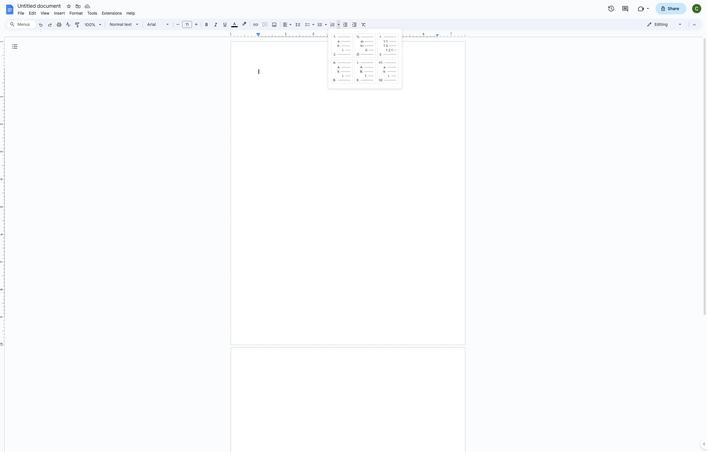 Task type: vqa. For each thing, say whether or not it's contained in the screenshot.
Arial option
yes



Task type: locate. For each thing, give the bounding box(es) containing it.
top margin image
[[0, 42, 4, 71]]

checklist menu image
[[311, 21, 315, 23]]

format
[[70, 11, 83, 16]]

application
[[0, 0, 707, 452]]

normal
[[110, 22, 123, 27]]

share
[[668, 6, 680, 11]]

view
[[41, 11, 49, 16]]

Font size field
[[182, 21, 194, 28]]

extensions
[[102, 11, 122, 16]]

main toolbar
[[36, 0, 368, 271]]

menu bar containing file
[[16, 7, 137, 17]]

menu bar
[[16, 7, 137, 17]]

share button
[[656, 3, 687, 14]]

editing
[[655, 22, 668, 27]]

help
[[127, 11, 135, 16]]

Font size text field
[[183, 21, 192, 28]]

row
[[331, 0, 400, 313], [331, 0, 400, 209]]

text
[[124, 22, 132, 27]]

left margin image
[[231, 32, 260, 37]]

row 1. column 2. decimal, latin lower, roman lower with parenthesis element
[[355, 34, 376, 58]]

menu bar banner
[[0, 0, 707, 452]]

highlight color image
[[241, 20, 248, 27]]

tools
[[87, 11, 97, 16]]

file
[[18, 11, 24, 16]]

Menus field
[[7, 20, 36, 28]]

normal text
[[110, 22, 132, 27]]

arial
[[147, 22, 156, 27]]

row 2. column 3. decimal zero, latin lower, roman lower element
[[378, 59, 399, 84]]

styles list. normal text selected. option
[[110, 20, 133, 28]]

row 1. column 3. decimal outline element
[[378, 34, 399, 58]]

mode and view toolbar
[[643, 19, 699, 30]]



Task type: describe. For each thing, give the bounding box(es) containing it.
format menu item
[[67, 10, 85, 17]]

Rename text field
[[16, 2, 64, 9]]

view menu item
[[38, 10, 52, 17]]

insert image image
[[271, 20, 278, 28]]

Star checkbox
[[65, 2, 73, 10]]

text color image
[[231, 20, 238, 27]]

insert menu item
[[52, 10, 67, 17]]

line & paragraph spacing image
[[295, 20, 301, 28]]

1
[[230, 32, 232, 36]]

help menu item
[[124, 10, 137, 17]]

editing button
[[643, 20, 687, 29]]

tools menu item
[[85, 10, 100, 17]]

Zoom text field
[[83, 21, 97, 29]]

row 2. column 2. roman upper, latin upper, decimal element
[[355, 59, 376, 84]]

arial option
[[147, 20, 163, 28]]

menu bar inside menu bar 'banner'
[[16, 7, 137, 17]]

edit menu item
[[27, 10, 38, 17]]

Zoom field
[[82, 20, 104, 29]]

application containing share
[[0, 0, 707, 452]]

right margin image
[[436, 32, 465, 37]]

insert
[[54, 11, 65, 16]]

file menu item
[[16, 10, 27, 17]]

extensions menu item
[[100, 10, 124, 17]]

edit
[[29, 11, 36, 16]]

bottom margin image
[[0, 316, 4, 345]]



